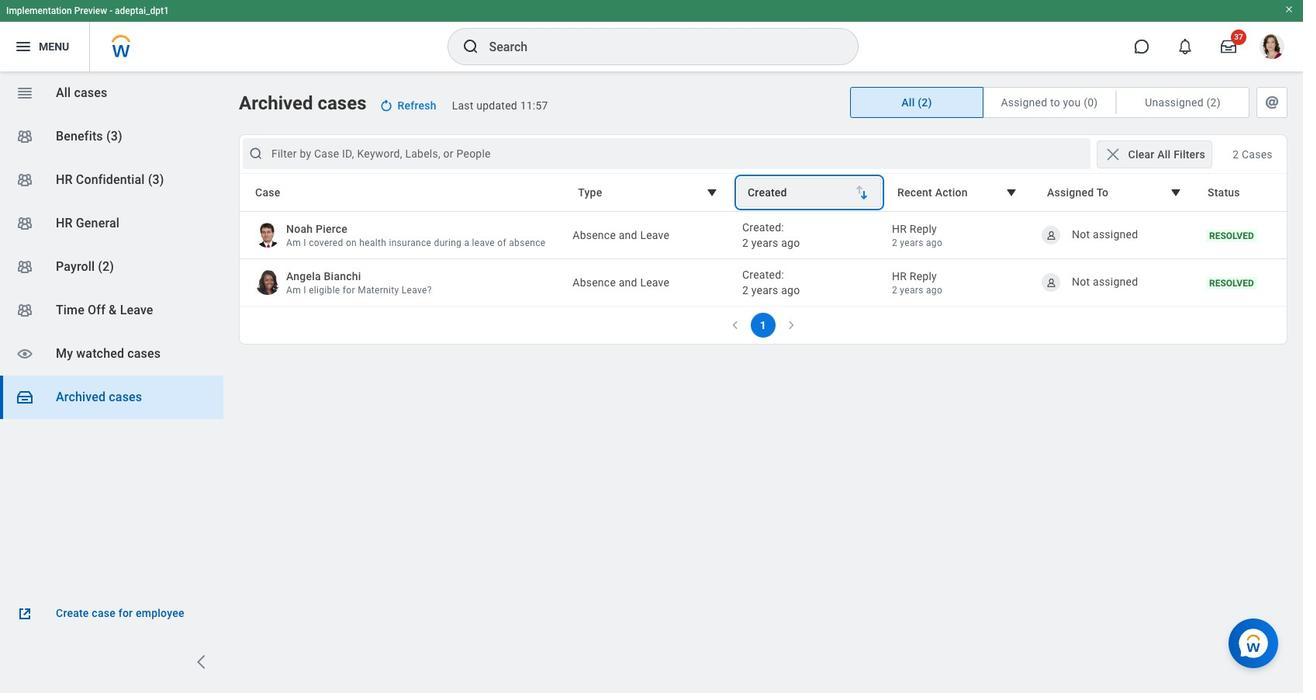 Task type: vqa. For each thing, say whether or not it's contained in the screenshot.
second Created:
yes



Task type: describe. For each thing, give the bounding box(es) containing it.
maternity
[[358, 285, 399, 296]]

of
[[498, 238, 507, 248]]

absence and leave for noah pierce
[[573, 229, 670, 241]]

37
[[1235, 33, 1244, 41]]

absence
[[509, 238, 546, 248]]

payroll
[[56, 259, 95, 274]]

&
[[109, 303, 117, 317]]

leave for pierce
[[641, 229, 670, 241]]

time off & leave link
[[0, 289, 224, 332]]

my
[[56, 346, 73, 361]]

not assigned for noah pierce
[[1073, 228, 1139, 240]]

grid view image
[[16, 84, 34, 102]]

resolved for pierce
[[1210, 231, 1255, 242]]

general
[[76, 216, 120, 231]]

all (2)
[[902, 96, 933, 109]]

absence for pierce
[[573, 229, 616, 241]]

created: 2 years ago for bianchi
[[743, 269, 801, 296]]

health
[[360, 238, 387, 248]]

implementation
[[6, 5, 72, 16]]

1 button
[[751, 313, 776, 338]]

time off & leave
[[56, 303, 153, 317]]

my watched cases link
[[0, 332, 224, 376]]

noah
[[286, 223, 313, 235]]

employee
[[136, 607, 184, 619]]

cases
[[1243, 148, 1274, 160]]

payroll (2)
[[56, 259, 114, 274]]

refresh button
[[373, 93, 446, 118]]

create case for employee
[[56, 607, 184, 619]]

clear
[[1129, 148, 1155, 160]]

unassigned (2)
[[1146, 96, 1221, 109]]

Filter by Case ID, Keyword, Labels, or People text field
[[272, 146, 1067, 161]]

all cases
[[56, 85, 107, 100]]

clear all filters button
[[1097, 140, 1213, 168]]

angela
[[286, 270, 321, 283]]

cases up benefits (3)
[[74, 85, 107, 100]]

am i covered on health insurance during a leave of absence button
[[286, 237, 546, 249]]

last updated 11:57
[[452, 99, 549, 112]]

created: 2 years ago for pierce
[[743, 221, 801, 249]]

recent action
[[898, 186, 968, 199]]

type button
[[568, 178, 732, 207]]

chevron left small image
[[728, 317, 744, 333]]

menu
[[39, 40, 69, 52]]

created: for angela bianchi
[[743, 269, 785, 281]]

caret down image for type
[[703, 183, 722, 202]]

justify image
[[14, 37, 33, 56]]

action
[[936, 186, 968, 199]]

assigned to you (0) button
[[984, 88, 1116, 117]]

notifications large image
[[1178, 39, 1194, 54]]

search image
[[461, 37, 480, 56]]

case
[[255, 186, 281, 199]]

archived cases link
[[0, 376, 224, 419]]

pierce
[[316, 223, 348, 235]]

benefits (3) link
[[0, 115, 224, 158]]

contact card matrix manager image for time off & leave
[[16, 301, 34, 320]]

benefits
[[56, 129, 103, 144]]

all for all (2)
[[902, 96, 915, 109]]

a
[[464, 238, 470, 248]]

0 vertical spatial archived
[[239, 92, 313, 114]]

all (2) tab panel
[[239, 134, 1288, 345]]

case
[[92, 607, 116, 619]]

absence for bianchi
[[573, 276, 616, 289]]

my watched cases
[[56, 346, 161, 361]]

user image for bianchi
[[1046, 277, 1058, 288]]

reply for noah pierce
[[910, 223, 938, 235]]

absence and leave for angela bianchi
[[573, 276, 670, 289]]

not for bianchi
[[1073, 275, 1091, 288]]

chevron right image
[[192, 653, 211, 671]]

all (2) button
[[851, 88, 983, 117]]

list containing all cases
[[0, 71, 224, 419]]

confidential
[[76, 172, 145, 187]]

user image for pierce
[[1046, 229, 1058, 241]]

unassigned (2) button
[[1118, 88, 1250, 117]]

i for noah
[[304, 238, 306, 248]]

leave
[[472, 238, 495, 248]]

0 horizontal spatial for
[[118, 607, 133, 619]]

for inside angela bianchi am i eligible for maternity leave?
[[343, 285, 355, 296]]

to
[[1051, 96, 1061, 109]]

angela bianchi am i eligible for maternity leave?
[[286, 270, 432, 296]]

close environment banner image
[[1285, 5, 1295, 14]]

last
[[452, 99, 474, 112]]

hr reply 2 years ago for noah pierce
[[893, 223, 943, 248]]

all inside clear all filters button
[[1158, 148, 1172, 160]]

2 vertical spatial leave
[[120, 303, 153, 317]]

leave?
[[402, 285, 432, 296]]

-
[[110, 5, 113, 16]]

assigned for assigned to
[[1048, 186, 1095, 199]]

11:57
[[521, 99, 549, 112]]

assigned to you (0)
[[1002, 96, 1099, 109]]

payroll (2) link
[[0, 245, 224, 289]]

and for noah pierce
[[619, 229, 638, 241]]

clear all filters
[[1129, 148, 1206, 160]]

at tag mention image
[[1264, 93, 1282, 112]]

0 horizontal spatial (3)
[[106, 129, 122, 144]]

hr confidential (3)
[[56, 172, 164, 187]]

insurance
[[389, 238, 432, 248]]

type
[[578, 186, 603, 199]]

(0)
[[1084, 96, 1099, 109]]

updated
[[477, 99, 518, 112]]

time
[[56, 303, 85, 317]]

hr reply 2 years ago for angela bianchi
[[893, 270, 943, 296]]

1
[[761, 319, 767, 331]]

menu button
[[0, 22, 89, 71]]



Task type: locate. For each thing, give the bounding box(es) containing it.
2 hr reply 2 years ago from the top
[[893, 270, 943, 296]]

0 vertical spatial created:
[[743, 221, 785, 234]]

4 contact card matrix manager image from the top
[[16, 301, 34, 320]]

contact card matrix manager image inside benefits (3) link
[[16, 127, 34, 146]]

2 horizontal spatial (2)
[[1207, 96, 1221, 109]]

recent action button
[[888, 178, 1032, 207]]

1 reply from the top
[[910, 223, 938, 235]]

caret down image down the clear all filters
[[1167, 183, 1186, 202]]

sort down image
[[855, 186, 874, 204]]

Search Workday  search field
[[489, 29, 826, 64]]

1 vertical spatial reply
[[910, 270, 938, 283]]

archived cases down watched
[[56, 390, 142, 404]]

assigned
[[1094, 228, 1139, 240], [1094, 275, 1139, 288]]

0 vertical spatial absence
[[573, 229, 616, 241]]

2 i from the top
[[304, 285, 306, 296]]

chevron right small image
[[784, 317, 799, 333]]

for down bianchi
[[343, 285, 355, 296]]

0 horizontal spatial caret down image
[[703, 183, 722, 202]]

assigned inside all (2) tab panel
[[1048, 186, 1095, 199]]

1 created: 2 years ago from the top
[[743, 221, 801, 249]]

hr confidential (3) link
[[0, 158, 224, 202]]

caret down image for assigned to
[[1167, 183, 1186, 202]]

1 caret down image from the left
[[703, 183, 722, 202]]

contact card matrix manager image for payroll (2)
[[16, 258, 34, 276]]

visible image
[[16, 345, 34, 363]]

am down angela at top
[[286, 285, 301, 296]]

(2) for unassigned (2)
[[1207, 96, 1221, 109]]

recent
[[898, 186, 933, 199]]

1 assigned from the top
[[1094, 228, 1139, 240]]

0 vertical spatial user image
[[1046, 229, 1058, 241]]

sort up image
[[851, 181, 869, 199]]

search image
[[248, 146, 264, 161]]

0 vertical spatial am
[[286, 238, 301, 248]]

0 vertical spatial (3)
[[106, 129, 122, 144]]

create
[[56, 607, 89, 619]]

contact card matrix manager image down grid view image
[[16, 127, 34, 146]]

profile logan mcneil image
[[1260, 34, 1285, 62]]

status
[[1208, 186, 1241, 199]]

(3) right benefits
[[106, 129, 122, 144]]

contact card matrix manager image
[[16, 214, 34, 233]]

am
[[286, 238, 301, 248], [286, 285, 301, 296]]

leave for bianchi
[[641, 276, 670, 289]]

am inside noah pierce am i covered on health insurance during a leave of absence
[[286, 238, 301, 248]]

tab list containing all (2)
[[851, 87, 1288, 118]]

contact card matrix manager image for benefits (3)
[[16, 127, 34, 146]]

created
[[748, 186, 788, 199]]

contact card matrix manager image down contact card matrix manager icon
[[16, 258, 34, 276]]

i inside angela bianchi am i eligible for maternity leave?
[[304, 285, 306, 296]]

covered
[[309, 238, 344, 248]]

1 vertical spatial for
[[118, 607, 133, 619]]

1 vertical spatial not assigned
[[1073, 275, 1139, 288]]

to
[[1097, 186, 1109, 199]]

0 vertical spatial leave
[[641, 229, 670, 241]]

i down angela at top
[[304, 285, 306, 296]]

i inside noah pierce am i covered on health insurance during a leave of absence
[[304, 238, 306, 248]]

assigned for assigned to you (0)
[[1002, 96, 1048, 109]]

1 vertical spatial i
[[304, 285, 306, 296]]

inbox image
[[16, 388, 34, 407]]

1 horizontal spatial archived cases
[[239, 92, 367, 114]]

leave
[[641, 229, 670, 241], [641, 276, 670, 289], [120, 303, 153, 317]]

0 vertical spatial for
[[343, 285, 355, 296]]

years
[[752, 237, 779, 249], [901, 238, 924, 248], [752, 284, 779, 296], [901, 285, 924, 296]]

reply
[[910, 223, 938, 235], [910, 270, 938, 283]]

2 created: from the top
[[743, 269, 785, 281]]

i
[[304, 238, 306, 248], [304, 285, 306, 296]]

1 vertical spatial archived cases
[[56, 390, 142, 404]]

contact card matrix manager image
[[16, 127, 34, 146], [16, 171, 34, 189], [16, 258, 34, 276], [16, 301, 34, 320]]

created: up 1 button
[[743, 269, 785, 281]]

created: down created
[[743, 221, 785, 234]]

1 vertical spatial user image
[[1046, 277, 1058, 288]]

assigned for noah pierce
[[1094, 228, 1139, 240]]

0 vertical spatial created: 2 years ago
[[743, 221, 801, 249]]

1 vertical spatial resolved
[[1210, 278, 1255, 289]]

1 vertical spatial leave
[[641, 276, 670, 289]]

preview
[[74, 5, 107, 16]]

benefits (3)
[[56, 129, 122, 144]]

reset image
[[379, 98, 395, 113]]

1 am from the top
[[286, 238, 301, 248]]

i down the 'noah'
[[304, 238, 306, 248]]

0 vertical spatial absence and leave
[[573, 229, 670, 241]]

0 vertical spatial not assigned
[[1073, 228, 1139, 240]]

37 button
[[1212, 29, 1247, 64]]

ago
[[782, 237, 801, 249], [927, 238, 943, 248], [782, 284, 801, 296], [927, 285, 943, 296]]

filter by case id, keyword, labels, or people. type label: to find cases with specific labels applied element
[[243, 138, 1091, 169]]

1 not from the top
[[1073, 228, 1091, 240]]

off
[[88, 303, 106, 317]]

cases left reset "image"
[[318, 92, 367, 114]]

1 horizontal spatial (3)
[[148, 172, 164, 187]]

not assigned for angela bianchi
[[1073, 275, 1139, 288]]

all
[[56, 85, 71, 100], [902, 96, 915, 109], [1158, 148, 1172, 160]]

hr general
[[56, 216, 120, 231]]

2 absence and leave from the top
[[573, 276, 670, 289]]

am inside angela bianchi am i eligible for maternity leave?
[[286, 285, 301, 296]]

assigned inside tab list
[[1002, 96, 1048, 109]]

menu banner
[[0, 0, 1304, 71]]

2 not assigned from the top
[[1073, 275, 1139, 288]]

all inside all cases link
[[56, 85, 71, 100]]

hr general link
[[0, 202, 224, 245]]

ext link image
[[16, 605, 34, 623]]

not assigned
[[1073, 228, 1139, 240], [1073, 275, 1139, 288]]

caret down image left created
[[703, 183, 722, 202]]

bianchi
[[324, 270, 361, 283]]

implementation preview -   adeptai_dpt1
[[6, 5, 169, 16]]

resolved
[[1210, 231, 1255, 242], [1210, 278, 1255, 289]]

1 and from the top
[[619, 229, 638, 241]]

0 vertical spatial not
[[1073, 228, 1091, 240]]

am for angela bianchi
[[286, 285, 301, 296]]

1 horizontal spatial for
[[343, 285, 355, 296]]

1 absence and leave from the top
[[573, 229, 670, 241]]

0 vertical spatial resolved
[[1210, 231, 1255, 242]]

1 vertical spatial assigned
[[1094, 275, 1139, 288]]

1 not assigned from the top
[[1073, 228, 1139, 240]]

caret down image inside assigned to button
[[1167, 183, 1186, 202]]

0 vertical spatial assigned
[[1002, 96, 1048, 109]]

contact card matrix manager image up visible 'image'
[[16, 301, 34, 320]]

contact card matrix manager image up contact card matrix manager icon
[[16, 171, 34, 189]]

list
[[0, 71, 224, 419]]

1 vertical spatial not
[[1073, 275, 1091, 288]]

1 horizontal spatial (2)
[[918, 96, 933, 109]]

archived up search icon
[[239, 92, 313, 114]]

0 vertical spatial assigned
[[1094, 228, 1139, 240]]

unassigned
[[1146, 96, 1204, 109]]

contact card matrix manager image inside hr confidential (3) link
[[16, 171, 34, 189]]

all inside all (2) button
[[902, 96, 915, 109]]

assigned to
[[1048, 186, 1109, 199]]

contact card matrix manager image for hr confidential (3)
[[16, 171, 34, 189]]

0 vertical spatial i
[[304, 238, 306, 248]]

user image
[[1046, 229, 1058, 241], [1046, 277, 1058, 288]]

0 vertical spatial reply
[[910, 223, 938, 235]]

tab list
[[851, 87, 1288, 118]]

caret down image inside type button
[[703, 183, 722, 202]]

2
[[1233, 148, 1240, 160], [743, 237, 749, 249], [893, 238, 898, 248], [743, 284, 749, 296], [893, 285, 898, 296]]

(2)
[[918, 96, 933, 109], [1207, 96, 1221, 109], [98, 259, 114, 274]]

0 vertical spatial and
[[619, 229, 638, 241]]

0 horizontal spatial archived
[[56, 390, 106, 404]]

0 horizontal spatial archived cases
[[56, 390, 142, 404]]

cases down my watched cases link
[[109, 390, 142, 404]]

1 vertical spatial and
[[619, 276, 638, 289]]

archived down my
[[56, 390, 106, 404]]

1 vertical spatial am
[[286, 285, 301, 296]]

2 and from the top
[[619, 276, 638, 289]]

2 absence from the top
[[573, 276, 616, 289]]

3 contact card matrix manager image from the top
[[16, 258, 34, 276]]

1 vertical spatial created: 2 years ago
[[743, 269, 801, 296]]

2 contact card matrix manager image from the top
[[16, 171, 34, 189]]

cases right watched
[[127, 346, 161, 361]]

1 hr reply 2 years ago from the top
[[893, 223, 943, 248]]

1 horizontal spatial archived
[[239, 92, 313, 114]]

2 caret down image from the left
[[1167, 183, 1186, 202]]

absence
[[573, 229, 616, 241], [573, 276, 616, 289]]

1 user image from the top
[[1046, 229, 1058, 241]]

2 cases
[[1233, 148, 1274, 160]]

am i eligible for maternity leave? button
[[286, 284, 432, 296]]

1 vertical spatial absence and leave
[[573, 276, 670, 289]]

x image
[[1104, 145, 1123, 163]]

am for noah pierce
[[286, 238, 301, 248]]

i for angela
[[304, 285, 306, 296]]

1 absence from the top
[[573, 229, 616, 241]]

hr reply 2 years ago
[[893, 223, 943, 248], [893, 270, 943, 296]]

archived cases
[[239, 92, 367, 114], [56, 390, 142, 404]]

1 resolved from the top
[[1210, 231, 1255, 242]]

created column header
[[735, 173, 885, 212]]

refresh
[[398, 99, 437, 112]]

1 contact card matrix manager image from the top
[[16, 127, 34, 146]]

assigned for angela bianchi
[[1094, 275, 1139, 288]]

(2) for all (2)
[[918, 96, 933, 109]]

2 reply from the top
[[910, 270, 938, 283]]

1 i from the top
[[304, 238, 306, 248]]

for
[[343, 285, 355, 296], [118, 607, 133, 619]]

caret down image
[[703, 183, 722, 202], [1167, 183, 1186, 202]]

contact card matrix manager image inside payroll (2) link
[[16, 258, 34, 276]]

caret down image
[[1003, 183, 1021, 202]]

created: 2 years ago up 1
[[743, 269, 801, 296]]

contact card matrix manager image inside time off & leave link
[[16, 301, 34, 320]]

0 vertical spatial hr reply 2 years ago
[[893, 223, 943, 248]]

archived cases up search icon
[[239, 92, 367, 114]]

eligible
[[309, 285, 340, 296]]

(3)
[[106, 129, 122, 144], [148, 172, 164, 187]]

1 vertical spatial hr reply 2 years ago
[[893, 270, 943, 296]]

filters
[[1174, 148, 1206, 160]]

am down the 'noah'
[[286, 238, 301, 248]]

adeptai_dpt1
[[115, 5, 169, 16]]

1 vertical spatial created:
[[743, 269, 785, 281]]

create case for employee link
[[16, 605, 208, 623]]

not for pierce
[[1073, 228, 1091, 240]]

1 vertical spatial absence
[[573, 276, 616, 289]]

created: 2 years ago
[[743, 221, 801, 249], [743, 269, 801, 296]]

reply for angela bianchi
[[910, 270, 938, 283]]

assigned to button
[[1038, 178, 1196, 207]]

created button
[[738, 178, 882, 207]]

1 horizontal spatial all
[[902, 96, 915, 109]]

watched
[[76, 346, 124, 361]]

cases
[[74, 85, 107, 100], [318, 92, 367, 114], [127, 346, 161, 361], [109, 390, 142, 404]]

for right the 'case'
[[118, 607, 133, 619]]

2 created: 2 years ago from the top
[[743, 269, 801, 296]]

noah pierce am i covered on health insurance during a leave of absence
[[286, 223, 546, 248]]

2 user image from the top
[[1046, 277, 1058, 288]]

during
[[434, 238, 462, 248]]

assigned left to
[[1048, 186, 1095, 199]]

inbox large image
[[1222, 39, 1237, 54]]

you
[[1064, 96, 1082, 109]]

1 horizontal spatial caret down image
[[1167, 183, 1186, 202]]

created: for noah pierce
[[743, 221, 785, 234]]

on
[[346, 238, 357, 248]]

resolved for bianchi
[[1210, 278, 1255, 289]]

and for angela bianchi
[[619, 276, 638, 289]]

0 horizontal spatial (2)
[[98, 259, 114, 274]]

all for all cases
[[56, 85, 71, 100]]

created: 2 years ago down created
[[743, 221, 801, 249]]

(2) for payroll (2)
[[98, 259, 114, 274]]

0 horizontal spatial all
[[56, 85, 71, 100]]

0 vertical spatial archived cases
[[239, 92, 367, 114]]

hr
[[56, 172, 73, 187], [56, 216, 73, 231], [893, 223, 907, 235], [893, 270, 907, 283]]

assigned left 'to'
[[1002, 96, 1048, 109]]

1 vertical spatial (3)
[[148, 172, 164, 187]]

(3) right confidential
[[148, 172, 164, 187]]

2 am from the top
[[286, 285, 301, 296]]

2 horizontal spatial all
[[1158, 148, 1172, 160]]

2 not from the top
[[1073, 275, 1091, 288]]

1 vertical spatial assigned
[[1048, 186, 1095, 199]]

2 assigned from the top
[[1094, 275, 1139, 288]]

1 vertical spatial archived
[[56, 390, 106, 404]]

1 created: from the top
[[743, 221, 785, 234]]

all cases link
[[0, 71, 224, 115]]

2 resolved from the top
[[1210, 278, 1255, 289]]



